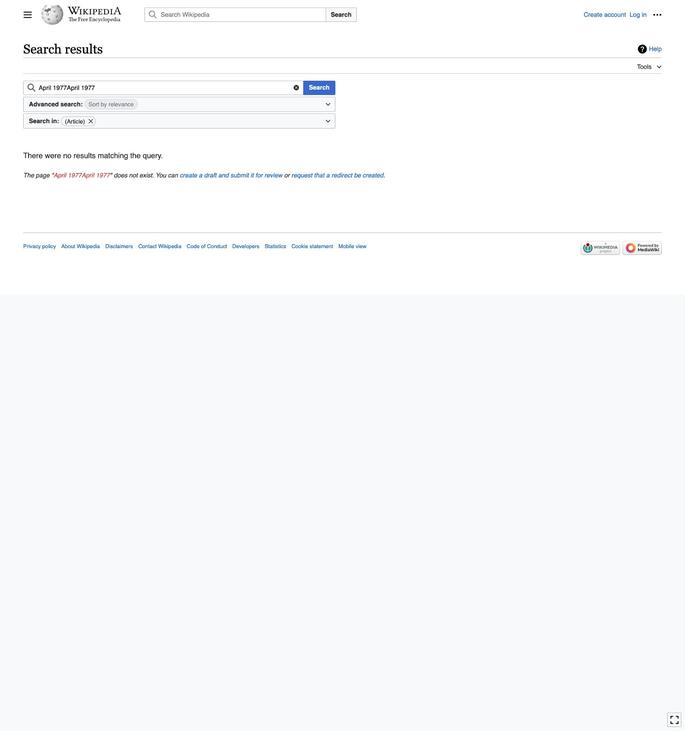 Task type: locate. For each thing, give the bounding box(es) containing it.
footer
[[23, 233, 662, 257]]

None search field
[[134, 8, 584, 22]]

None search field
[[23, 81, 304, 95]]

wikimedia foundation image
[[581, 241, 620, 255]]

main content
[[20, 40, 666, 190]]

menu image
[[23, 10, 32, 19]]

remove image
[[88, 117, 94, 126]]



Task type: vqa. For each thing, say whether or not it's contained in the screenshot.
other
no



Task type: describe. For each thing, give the bounding box(es) containing it.
the free encyclopedia image
[[69, 17, 121, 23]]

wikipedia image
[[68, 7, 121, 15]]

fullscreen image
[[670, 715, 679, 724]]

personal tools navigation
[[584, 8, 665, 22]]

powered by mediawiki image
[[623, 241, 662, 255]]

Search Wikipedia search field
[[145, 8, 326, 22]]

log in and more options image
[[653, 10, 662, 19]]



